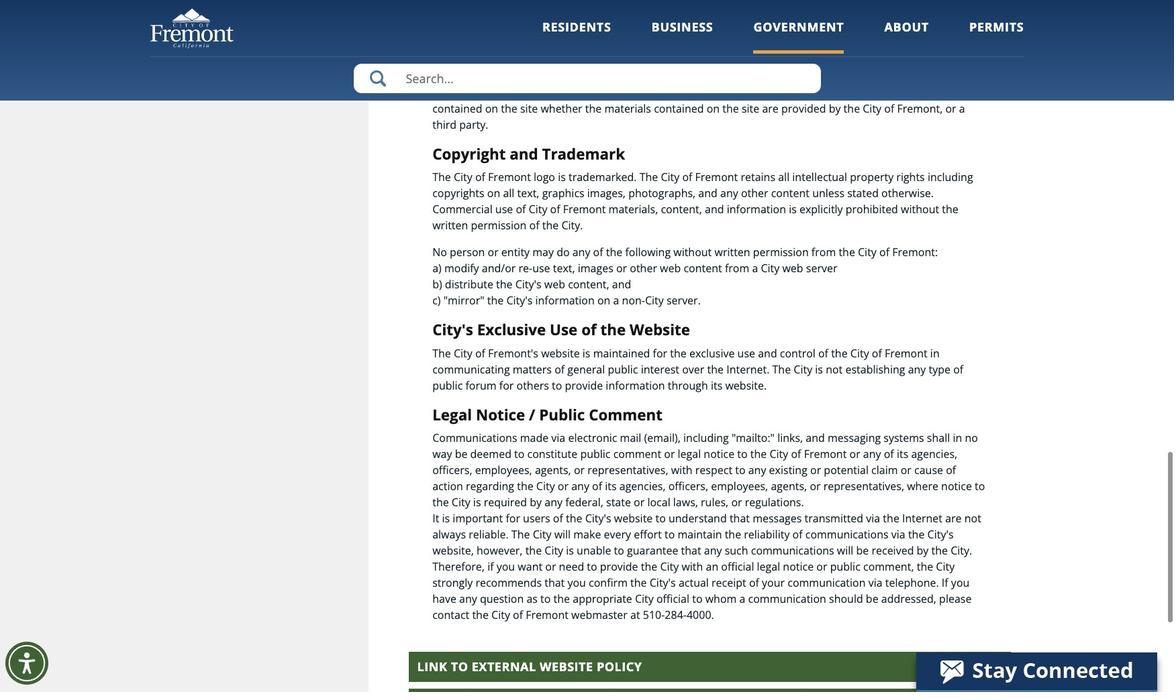 Task type: locate. For each thing, give the bounding box(es) containing it.
the
[[433, 0, 451, 3], [949, 4, 967, 19], [633, 69, 652, 84], [433, 170, 451, 185], [640, 170, 658, 185], [433, 346, 451, 361], [773, 362, 791, 377], [512, 528, 530, 543]]

0 horizontal spatial materials
[[605, 101, 651, 116]]

on
[[602, 53, 615, 67], [920, 53, 933, 67], [485, 101, 498, 116], [707, 101, 720, 116], [487, 186, 500, 201], [598, 294, 611, 308]]

1 vertical spatial official
[[657, 593, 690, 607]]

not
[[744, 53, 761, 67], [686, 69, 703, 84], [826, 362, 843, 377], [965, 512, 982, 527]]

fremont inside city's exclusive use of the website the city of fremont's website is maintained for the exclusive use and control of the city of fremont in communicating matters of general public interest over the internet. the city is not establishing any type of public forum for others to provide information through its website.
[[885, 346, 928, 361]]

1 vertical spatial notice
[[941, 480, 972, 494]]

by right provided
[[829, 101, 841, 116]]

0 horizontal spatial material
[[505, 53, 546, 67]]

will
[[554, 528, 571, 543], [837, 544, 854, 559]]

contact
[[433, 609, 470, 623]]

regulations.
[[745, 496, 804, 511]]

server.
[[667, 294, 701, 308]]

0 vertical spatial provide
[[565, 379, 603, 393]]

text, for or
[[553, 261, 575, 276]]

residents link
[[542, 19, 611, 53]]

1 horizontal spatial materials
[[918, 85, 964, 100]]

provide
[[565, 379, 603, 393], [600, 560, 638, 575]]

including right (email), at right bottom
[[684, 431, 729, 446]]

website, inside the city of fremont website is transmitted "as is" without warranties of any kind, either express or implied, including without limitation, warranties of title or implied warranties of fitness for a particular purpose. the city is neither responsible nor liable for any viruses or contaminations of a web visitor's hardware, software, peripherals, or properties nor for any delays, inaccuracies, errors, or omissions resulting from use of or with respect to the material contained on its website, including but not limited to, any material posted on (or linked to or from) the city of fremont website. the city is not responsible for any special, indirect, incidental, or consequential damages that may arise from the use of, or the inability to use, the site and/or the materials contained on the site whether the materials contained on the site are provided by the city of fremont, or a third party.
[[632, 53, 674, 67]]

1 horizontal spatial other
[[741, 186, 769, 201]]

errors,
[[726, 37, 760, 51]]

permits link
[[970, 19, 1024, 53]]

the
[[486, 53, 502, 67], [490, 69, 506, 84], [655, 85, 672, 100], [724, 85, 741, 100], [822, 85, 838, 100], [898, 85, 915, 100], [501, 101, 518, 116], [585, 101, 602, 116], [723, 101, 739, 116], [844, 101, 860, 116], [942, 202, 959, 217], [542, 218, 559, 233], [606, 245, 623, 260], [839, 245, 855, 260], [496, 277, 513, 292], [487, 294, 504, 308], [601, 320, 626, 341], [670, 346, 687, 361], [831, 346, 848, 361], [707, 362, 724, 377], [751, 447, 767, 462], [517, 480, 534, 494], [433, 496, 449, 511], [566, 512, 582, 527], [883, 512, 900, 527], [725, 528, 741, 543], [908, 528, 925, 543], [526, 544, 542, 559], [932, 544, 948, 559], [641, 560, 658, 575], [917, 560, 933, 575], [631, 576, 647, 591], [554, 593, 570, 607], [472, 609, 489, 623]]

for right liable on the top
[[614, 20, 629, 35]]

for down the limited on the right
[[767, 69, 782, 84]]

be right way
[[455, 447, 468, 462]]

1 vertical spatial permission
[[753, 245, 809, 260]]

provide down general
[[565, 379, 603, 393]]

1 horizontal spatial city.
[[951, 544, 972, 559]]

1 vertical spatial website,
[[433, 544, 474, 559]]

1 vertical spatial may
[[533, 245, 554, 260]]

with up 'laws,'
[[671, 464, 693, 478]]

claim
[[872, 464, 898, 478]]

1 horizontal spatial site
[[742, 101, 760, 116]]

any inside no person or entity may do any of the following without written permission from the city of fremont: a) modify and/or re-use text, images or other web content from a city web server b) distribute the city's web content, and c) "mirror" the city's information on a non-city server.
[[573, 245, 591, 260]]

regarding
[[466, 480, 514, 494]]

1 vertical spatial will
[[837, 544, 854, 559]]

copyright and trademark the city of fremont logo is trademarked. the city of fremont retains all intellectual property rights including copyrights on all text, graphics images, photographs, and any other content unless stated otherwise. commercial use of city of fremont materials, content, and information is explicitly prohibited without the written permission of the city.
[[433, 143, 973, 233]]

0 horizontal spatial agents,
[[535, 464, 571, 478]]

is
[[575, 0, 583, 3], [454, 20, 462, 35], [676, 69, 684, 84], [558, 170, 566, 185], [789, 202, 797, 217], [583, 346, 591, 361], [815, 362, 823, 377], [473, 496, 481, 511], [442, 512, 450, 527], [566, 544, 574, 559]]

server
[[806, 261, 838, 276]]

1 horizontal spatial website.
[[725, 379, 767, 393]]

1 horizontal spatial will
[[837, 544, 854, 559]]

0 horizontal spatial other
[[630, 261, 657, 276]]

are down the inability
[[762, 101, 779, 116]]

city's inside city's exclusive use of the website the city of fremont's website is maintained for the exclusive use and control of the city of fremont in communicating matters of general public interest over the internet. the city is not establishing any type of public forum for others to provide information through its website.
[[433, 320, 473, 341]]

will left make
[[554, 528, 571, 543]]

and/or inside the city of fremont website is transmitted "as is" without warranties of any kind, either express or implied, including without limitation, warranties of title or implied warranties of fitness for a particular purpose. the city is neither responsible nor liable for any viruses or contaminations of a web visitor's hardware, software, peripherals, or properties nor for any delays, inaccuracies, errors, or omissions resulting from use of or with respect to the material contained on its website, including but not limited to, any material posted on (or linked to or from) the city of fremont website. the city is not responsible for any special, indirect, incidental, or consequential damages that may arise from the use of, or the inability to use, the site and/or the materials contained on the site whether the materials contained on the site are provided by the city of fremont, or a third party.
[[862, 85, 896, 100]]

material up indirect,
[[838, 53, 879, 67]]

implied
[[679, 4, 717, 19]]

0 horizontal spatial content
[[684, 261, 722, 276]]

1 vertical spatial with
[[671, 464, 693, 478]]

the inside the legal notice / public comment communications made via electronic mail (email), including "mailto:" links, and messaging systems shall in no way be deemed to constitute public comment or legal notice to the city of fremont or any of its agencies, officers, employees, agents, or representatives, with respect to any existing or potential claim or cause of action regarding the city or any of its agencies, officers, employees, agents, or representatives, where notice to the city is required by any federal, state or local laws, rules, or regulations. it is important for users of the city's website to understand that messages transmitted via the internet are not always reliable. the city will make every effort to maintain the reliability of communications via the city's website, however, the city is unable to guarantee that any such communications will be received by the city. therefore, if you want or need to provide the city with an official legal notice or public comment, the city strongly recommends that you confirm the city's actual receipt of your communication via telephone. if you have any question as to the appropriate city official to whom a communication should be addressed, please contact the city of fremont webmaster at 510-284-4000.
[[512, 528, 530, 543]]

at
[[630, 609, 640, 623]]

business link
[[652, 19, 713, 53]]

1 vertical spatial are
[[946, 512, 962, 527]]

delays,
[[622, 37, 657, 51]]

1 vertical spatial all
[[503, 186, 515, 201]]

city's down internet
[[928, 528, 954, 543]]

0 vertical spatial agents,
[[535, 464, 571, 478]]

link to external website policy
[[417, 659, 642, 675]]

written inside no person or entity may do any of the following without written permission from the city of fremont: a) modify and/or re-use text, images or other web content from a city web server b) distribute the city's web content, and c) "mirror" the city's information on a non-city server.
[[715, 245, 750, 260]]

0 vertical spatial content,
[[661, 202, 702, 217]]

city. up do
[[562, 218, 583, 233]]

contained down the of,
[[654, 101, 704, 116]]

is down control
[[815, 362, 823, 377]]

fremont down as
[[526, 609, 569, 623]]

0 horizontal spatial content,
[[568, 277, 609, 292]]

1 vertical spatial website
[[540, 659, 593, 675]]

may left do
[[533, 245, 554, 260]]

modify
[[444, 261, 479, 276]]

a inside the legal notice / public comment communications made via electronic mail (email), including "mailto:" links, and messaging systems shall in no way be deemed to constitute public comment or legal notice to the city of fremont or any of its agencies, officers, employees, agents, or representatives, with respect to any existing or potential claim or cause of action regarding the city or any of its agencies, officers, employees, agents, or representatives, where notice to the city is required by any federal, state or local laws, rules, or regulations. it is important for users of the city's website to understand that messages transmitted via the internet are not always reliable. the city will make every effort to maintain the reliability of communications via the city's website, however, the city is unable to guarantee that any such communications will be received by the city. therefore, if you want or need to provide the city with an official legal notice or public comment, the city strongly recommends that you confirm the city's actual receipt of your communication via telephone. if you have any question as to the appropriate city official to whom a communication should be addressed, please contact the city of fremont webmaster at 510-284-4000.
[[740, 593, 746, 607]]

0 horizontal spatial legal
[[678, 447, 701, 462]]

0 horizontal spatial in
[[931, 346, 940, 361]]

establishing
[[846, 362, 905, 377]]

tab
[[409, 689, 1011, 693]]

provide up confirm
[[600, 560, 638, 575]]

1 vertical spatial website.
[[725, 379, 767, 393]]

by
[[829, 101, 841, 116], [530, 496, 542, 511], [917, 544, 929, 559]]

all
[[778, 170, 790, 185], [503, 186, 515, 201]]

received
[[872, 544, 914, 559]]

1 vertical spatial nor
[[564, 37, 581, 51]]

respect
[[433, 53, 470, 67], [695, 464, 733, 478]]

text, inside copyright and trademark the city of fremont logo is trademarked. the city of fremont retains all intellectual property rights including copyrights on all text, graphics images, photographs, and any other content unless stated otherwise. commercial use of city of fremont materials, content, and information is explicitly prohibited without the written permission of the city.
[[517, 186, 539, 201]]

city down graphics
[[529, 202, 548, 217]]

1 vertical spatial written
[[715, 245, 750, 260]]

guarantee
[[627, 544, 678, 559]]

1 vertical spatial transmitted
[[805, 512, 864, 527]]

not left establishing
[[826, 362, 843, 377]]

that inside the city of fremont website is transmitted "as is" without warranties of any kind, either express or implied, including without limitation, warranties of title or implied warranties of fitness for a particular purpose. the city is neither responsible nor liable for any viruses or contaminations of a web visitor's hardware, software, peripherals, or properties nor for any delays, inaccuracies, errors, or omissions resulting from use of or with respect to the material contained on its website, including but not limited to, any material posted on (or linked to or from) the city of fremont website. the city is not responsible for any special, indirect, incidental, or consequential damages that may arise from the use of, or the inability to use, the site and/or the materials contained on the site whether the materials contained on the site are provided by the city of fremont, or a third party.
[[554, 85, 574, 100]]

of,
[[695, 85, 708, 100]]

is up the residents
[[575, 0, 583, 3]]

1 vertical spatial legal
[[757, 560, 780, 575]]

representatives,
[[588, 464, 668, 478], [824, 480, 904, 494]]

for inside the legal notice / public comment communications made via electronic mail (email), including "mailto:" links, and messaging systems shall in no way be deemed to constitute public comment or legal notice to the city of fremont or any of its agencies, officers, employees, agents, or representatives, with respect to any existing or potential claim or cause of action regarding the city or any of its agencies, officers, employees, agents, or representatives, where notice to the city is required by any federal, state or local laws, rules, or regulations. it is important for users of the city's website to understand that messages transmitted via the internet are not always reliable. the city will make every effort to maintain the reliability of communications via the city's website, however, the city is unable to guarantee that any such communications will be received by the city. therefore, if you want or need to provide the city with an official legal notice or public comment, the city strongly recommends that you confirm the city's actual receipt of your communication via telephone. if you have any question as to the appropriate city official to whom a communication should be addressed, please contact the city of fremont webmaster at 510-284-4000.
[[506, 512, 520, 527]]

other inside no person or entity may do any of the following without written permission from the city of fremont: a) modify and/or re-use text, images or other web content from a city web server b) distribute the city's web content, and c) "mirror" the city's information on a non-city server.
[[630, 261, 657, 276]]

whether
[[541, 101, 583, 116]]

0 horizontal spatial website
[[540, 659, 593, 675]]

0 vertical spatial responsible
[[504, 20, 562, 35]]

0 vertical spatial notice
[[704, 447, 735, 462]]

without inside copyright and trademark the city of fremont logo is trademarked. the city of fremont retains all intellectual property rights including copyrights on all text, graphics images, photographs, and any other content unless stated otherwise. commercial use of city of fremont materials, content, and information is explicitly prohibited without the written permission of the city.
[[901, 202, 939, 217]]

will left received
[[837, 544, 854, 559]]

1 horizontal spatial all
[[778, 170, 790, 185]]

0 horizontal spatial will
[[554, 528, 571, 543]]

communication down your
[[748, 593, 826, 607]]

representatives, down potential
[[824, 480, 904, 494]]

officers, up action
[[433, 464, 472, 478]]

always
[[433, 528, 466, 543]]

a left server on the right
[[752, 261, 758, 276]]

text, down do
[[553, 261, 575, 276]]

1 vertical spatial officers,
[[669, 480, 708, 494]]

1 horizontal spatial text,
[[553, 261, 575, 276]]

its down delays,
[[618, 53, 629, 67]]

fremont up establishing
[[885, 346, 928, 361]]

0 horizontal spatial by
[[530, 496, 542, 511]]

agencies, up 'local'
[[620, 480, 666, 494]]

such
[[725, 544, 748, 559]]

communication
[[788, 576, 866, 591], [748, 593, 826, 607]]

laws,
[[673, 496, 698, 511]]

a down either at the top
[[842, 4, 848, 19]]

representatives, down comment on the right of the page
[[588, 464, 668, 478]]

city's left "actual"
[[650, 576, 676, 591]]

city down prohibited on the top right of the page
[[858, 245, 877, 260]]

website inside the city of fremont website is transmitted "as is" without warranties of any kind, either express or implied, including without limitation, warranties of title or implied warranties of fitness for a particular purpose. the city is neither responsible nor liable for any viruses or contaminations of a web visitor's hardware, software, peripherals, or properties nor for any delays, inaccuracies, errors, or omissions resulting from use of or with respect to the material contained on its website, including but not limited to, any material posted on (or linked to or from) the city of fremont website. the city is not responsible for any special, indirect, incidental, or consequential damages that may arise from the use of, or the inability to use, the site and/or the materials contained on the site whether the materials contained on the site are provided by the city of fremont, or a third party.
[[534, 0, 572, 3]]

of
[[475, 0, 485, 3], [778, 0, 788, 3], [631, 4, 641, 19], [776, 4, 786, 19], [785, 20, 795, 35], [924, 37, 934, 51], [530, 69, 540, 84], [884, 101, 895, 116], [475, 170, 485, 185], [682, 170, 693, 185], [516, 202, 526, 217], [550, 202, 560, 217], [529, 218, 540, 233], [593, 245, 603, 260], [880, 245, 890, 260], [582, 320, 597, 341], [475, 346, 485, 361], [818, 346, 829, 361], [872, 346, 882, 361], [555, 362, 565, 377], [954, 362, 964, 377], [791, 447, 801, 462], [884, 447, 894, 462], [946, 464, 956, 478], [592, 480, 602, 494], [553, 512, 563, 527], [793, 528, 803, 543], [749, 576, 759, 591], [513, 609, 523, 623]]

fremont up the whether
[[543, 69, 586, 84]]

legal down (email), at right bottom
[[678, 447, 701, 462]]

content inside copyright and trademark the city of fremont logo is trademarked. the city of fremont retains all intellectual property rights including copyrights on all text, graphics images, photographs, and any other content unless stated otherwise. commercial use of city of fremont materials, content, and information is explicitly prohibited without the written permission of the city.
[[771, 186, 810, 201]]

city down control
[[794, 362, 813, 377]]

employees, down deemed
[[475, 464, 532, 478]]

other down 'retains'
[[741, 186, 769, 201]]

1 vertical spatial content
[[684, 261, 722, 276]]

1 horizontal spatial website,
[[632, 53, 674, 67]]

respect up the rules,
[[695, 464, 733, 478]]

official
[[721, 560, 754, 575], [657, 593, 690, 607]]

1 vertical spatial materials
[[605, 101, 651, 116]]

comment
[[613, 447, 661, 462]]

1 horizontal spatial respect
[[695, 464, 733, 478]]

1 horizontal spatial representatives,
[[824, 480, 904, 494]]

via
[[551, 431, 566, 446], [866, 512, 880, 527], [892, 528, 906, 543], [869, 576, 883, 591]]

prohibited
[[846, 202, 898, 217]]

0 horizontal spatial official
[[657, 593, 690, 607]]

trademarked.
[[569, 170, 637, 185]]

incidental,
[[889, 69, 940, 84]]

0 vertical spatial information
[[727, 202, 786, 217]]

0 vertical spatial written
[[433, 218, 468, 233]]

city left server.
[[645, 294, 664, 308]]

with up linked
[[950, 37, 972, 51]]

Search text field
[[354, 64, 821, 93]]

use inside city's exclusive use of the website the city of fremont's website is maintained for the exclusive use and control of the city of fremont in communicating matters of general public interest over the internet. the city is not establishing any type of public forum for others to provide information through its website.
[[738, 346, 755, 361]]

1 horizontal spatial are
[[946, 512, 962, 527]]

website
[[534, 0, 572, 3], [541, 346, 580, 361], [614, 512, 653, 527]]

text, down logo
[[517, 186, 539, 201]]

unable
[[577, 544, 611, 559]]

0 vertical spatial nor
[[565, 20, 582, 35]]

0 horizontal spatial permission
[[471, 218, 527, 233]]

any
[[791, 0, 809, 3], [632, 20, 650, 35], [601, 37, 619, 51], [817, 53, 835, 67], [785, 69, 802, 84], [720, 186, 738, 201], [573, 245, 591, 260], [908, 362, 926, 377], [863, 447, 881, 462], [748, 464, 766, 478], [572, 480, 589, 494], [545, 496, 563, 511], [704, 544, 722, 559], [459, 593, 477, 607]]

where
[[907, 480, 939, 494]]

1 horizontal spatial agencies,
[[911, 447, 958, 462]]

website
[[630, 320, 690, 341], [540, 659, 593, 675]]

by for website
[[829, 101, 841, 116]]

website,
[[632, 53, 674, 67], [433, 544, 474, 559]]

2 horizontal spatial site
[[841, 85, 859, 100]]

city down constitute at left
[[536, 480, 555, 494]]

transmitted inside the legal notice / public comment communications made via electronic mail (email), including "mailto:" links, and messaging systems shall in no way be deemed to constitute public comment or legal notice to the city of fremont or any of its agencies, officers, employees, agents, or representatives, with respect to any existing or potential claim or cause of action regarding the city or any of its agencies, officers, employees, agents, or representatives, where notice to the city is required by any federal, state or local laws, rules, or regulations. it is important for users of the city's website to understand that messages transmitted via the internet are not always reliable. the city will make every effort to maintain the reliability of communications via the city's website, however, the city is unable to guarantee that any such communications will be received by the city. therefore, if you want or need to provide the city with an official legal notice or public comment, the city strongly recommends that you confirm the city's actual receipt of your communication via telephone. if you have any question as to the appropriate city official to whom a communication should be addressed, please contact the city of fremont webmaster at 510-284-4000.
[[805, 512, 864, 527]]

by up the users
[[530, 496, 542, 511]]

1 vertical spatial be
[[856, 544, 869, 559]]

should
[[829, 593, 863, 607]]

website, inside the legal notice / public comment communications made via electronic mail (email), including "mailto:" links, and messaging systems shall in no way be deemed to constitute public comment or legal notice to the city of fremont or any of its agencies, officers, employees, agents, or representatives, with respect to any existing or potential claim or cause of action regarding the city or any of its agencies, officers, employees, agents, or representatives, where notice to the city is required by any federal, state or local laws, rules, or regulations. it is important for users of the city's website to understand that messages transmitted via the internet are not always reliable. the city will make every effort to maintain the reliability of communications via the city's website, however, the city is unable to guarantee that any such communications will be received by the city. therefore, if you want or need to provide the city with an official legal notice or public comment, the city strongly recommends that you confirm the city's actual receipt of your communication via telephone. if you have any question as to the appropriate city official to whom a communication should be addressed, please contact the city of fremont webmaster at 510-284-4000.
[[433, 544, 474, 559]]

0 vertical spatial website
[[630, 320, 690, 341]]

communications down reliability
[[751, 544, 834, 559]]

public
[[608, 362, 638, 377], [433, 379, 463, 393], [580, 447, 611, 462], [830, 560, 861, 575]]

existing
[[769, 464, 808, 478]]

0 horizontal spatial transmitted
[[586, 0, 645, 3]]

1 horizontal spatial content
[[771, 186, 810, 201]]

0 vertical spatial are
[[762, 101, 779, 116]]

the up 'photographs,'
[[640, 170, 658, 185]]

provide inside city's exclusive use of the website the city of fremont's website is maintained for the exclusive use and control of the city of fremont in communicating matters of general public interest over the internet. the city is not establishing any type of public forum for others to provide information through its website.
[[565, 379, 603, 393]]

constitute
[[527, 447, 578, 462]]

website.
[[589, 69, 630, 84], [725, 379, 767, 393]]

0 vertical spatial by
[[829, 101, 841, 116]]

if
[[488, 560, 494, 575]]

use left images
[[533, 261, 550, 276]]

employees, up the rules,
[[711, 480, 768, 494]]

0 horizontal spatial may
[[533, 245, 554, 260]]

whom
[[705, 593, 737, 607]]

in up type
[[931, 346, 940, 361]]

official down such
[[721, 560, 754, 575]]

0 vertical spatial text,
[[517, 186, 539, 201]]

may inside the city of fremont website is transmitted "as is" without warranties of any kind, either express or implied, including without limitation, warranties of title or implied warranties of fitness for a particular purpose. the city is neither responsible nor liable for any viruses or contaminations of a web visitor's hardware, software, peripherals, or properties nor for any delays, inaccuracies, errors, or omissions resulting from use of or with respect to the material contained on its website, including but not limited to, any material posted on (or linked to or from) the city of fremont website. the city is not responsible for any special, indirect, incidental, or consequential damages that may arise from the use of, or the inability to use, the site and/or the materials contained on the site whether the materials contained on the site are provided by the city of fremont, or a third party.
[[577, 85, 598, 100]]

0 vertical spatial with
[[950, 37, 972, 51]]

and/or down indirect,
[[862, 85, 896, 100]]

0 vertical spatial website,
[[632, 53, 674, 67]]

the up the copyrights
[[433, 170, 451, 185]]

that up the whether
[[554, 85, 574, 100]]

1 vertical spatial responsible
[[706, 69, 764, 84]]

permission
[[471, 218, 527, 233], [753, 245, 809, 260]]

0 horizontal spatial representatives,
[[588, 464, 668, 478]]

(email),
[[644, 431, 681, 446]]

make
[[574, 528, 601, 543]]

fitness
[[789, 4, 822, 19]]

through
[[668, 379, 708, 393]]

information up use
[[535, 294, 595, 308]]

on inside no person or entity may do any of the following without written permission from the city of fremont: a) modify and/or re-use text, images or other web content from a city web server b) distribute the city's web content, and c) "mirror" the city's information on a non-city server.
[[598, 294, 611, 308]]

2 vertical spatial website
[[614, 512, 653, 527]]

website up limitation,
[[534, 0, 572, 3]]

0 vertical spatial materials
[[918, 85, 964, 100]]

in inside the legal notice / public comment communications made via electronic mail (email), including "mailto:" links, and messaging systems shall in no way be deemed to constitute public comment or legal notice to the city of fremont or any of its agencies, officers, employees, agents, or representatives, with respect to any existing or potential claim or cause of action regarding the city or any of its agencies, officers, employees, agents, or representatives, where notice to the city is required by any federal, state or local laws, rules, or regulations. it is important for users of the city's website to understand that messages transmitted via the internet are not always reliable. the city will make every effort to maintain the reliability of communications via the city's website, however, the city is unable to guarantee that any such communications will be received by the city. therefore, if you want or need to provide the city with an official legal notice or public comment, the city strongly recommends that you confirm the city's actual receipt of your communication via telephone. if you have any question as to the appropriate city official to whom a communication should be addressed, please contact the city of fremont webmaster at 510-284-4000.
[[953, 431, 962, 446]]

1 vertical spatial other
[[630, 261, 657, 276]]

2 vertical spatial by
[[917, 544, 929, 559]]

website down server.
[[630, 320, 690, 341]]

fremont down graphics
[[563, 202, 606, 217]]

0 vertical spatial communications
[[806, 528, 889, 543]]

may inside no person or entity may do any of the following without written permission from the city of fremont: a) modify and/or re-use text, images or other web content from a city web server b) distribute the city's web content, and c) "mirror" the city's information on a non-city server.
[[533, 245, 554, 260]]

images
[[578, 261, 614, 276]]

employees,
[[475, 464, 532, 478], [711, 480, 768, 494]]

respect inside the city of fremont website is transmitted "as is" without warranties of any kind, either express or implied, including without limitation, warranties of title or implied warranties of fitness for a particular purpose. the city is neither responsible nor liable for any viruses or contaminations of a web visitor's hardware, software, peripherals, or properties nor for any delays, inaccuracies, errors, or omissions resulting from use of or with respect to the material contained on its website, including but not limited to, any material posted on (or linked to or from) the city of fremont website. the city is not responsible for any special, indirect, incidental, or consequential damages that may arise from the use of, or the inability to use, the site and/or the materials contained on the site whether the materials contained on the site are provided by the city of fremont, or a third party.
[[433, 53, 470, 67]]

text, inside no person or entity may do any of the following without written permission from the city of fremont: a) modify and/or re-use text, images or other web content from a city web server b) distribute the city's web content, and c) "mirror" the city's information on a non-city server.
[[553, 261, 575, 276]]

1 vertical spatial communication
[[748, 593, 826, 607]]

use up internet. at the right
[[738, 346, 755, 361]]

1 material from the left
[[505, 53, 546, 67]]

(or
[[935, 53, 950, 67]]

legal up your
[[757, 560, 780, 575]]

1 vertical spatial city.
[[951, 544, 972, 559]]

1 vertical spatial website
[[541, 346, 580, 361]]

city down guarantee
[[660, 560, 679, 575]]

communications up received
[[806, 528, 889, 543]]

1 horizontal spatial notice
[[783, 560, 814, 575]]

properties
[[509, 37, 561, 51]]

rights
[[897, 170, 925, 185]]

city up if
[[936, 560, 955, 575]]

website. up arise
[[589, 69, 630, 84]]

by inside the city of fremont website is transmitted "as is" without warranties of any kind, either express or implied, including without limitation, warranties of title or implied warranties of fitness for a particular purpose. the city is neither responsible nor liable for any viruses or contaminations of a web visitor's hardware, software, peripherals, or properties nor for any delays, inaccuracies, errors, or omissions resulting from use of or with respect to the material contained on its website, including but not limited to, any material posted on (or linked to or from) the city of fremont website. the city is not responsible for any special, indirect, incidental, or consequential damages that may arise from the use of, or the inability to use, the site and/or the materials contained on the site whether the materials contained on the site are provided by the city of fremont, or a third party.
[[829, 101, 841, 116]]

notice up your
[[783, 560, 814, 575]]

following
[[625, 245, 671, 260]]

website, down delays,
[[632, 53, 674, 67]]

content inside no person or entity may do any of the following without written permission from the city of fremont: a) modify and/or re-use text, images or other web content from a city web server b) distribute the city's web content, and c) "mirror" the city's information on a non-city server.
[[684, 261, 722, 276]]

in
[[931, 346, 940, 361], [953, 431, 962, 446]]

notice
[[704, 447, 735, 462], [941, 480, 972, 494], [783, 560, 814, 575]]

other
[[741, 186, 769, 201], [630, 261, 657, 276]]

general
[[568, 362, 605, 377]]

notice down "mailto:"
[[704, 447, 735, 462]]

materials down arise
[[605, 101, 651, 116]]

including inside copyright and trademark the city of fremont logo is trademarked. the city of fremont retains all intellectual property rights including copyrights on all text, graphics images, photographs, and any other content unless stated otherwise. commercial use of city of fremont materials, content, and information is explicitly prohibited without the written permission of the city.
[[928, 170, 973, 185]]

all right 'retains'
[[778, 170, 790, 185]]

1 horizontal spatial and/or
[[862, 85, 896, 100]]

over
[[682, 362, 705, 377]]

may left arise
[[577, 85, 598, 100]]

0 vertical spatial and/or
[[862, 85, 896, 100]]

including
[[433, 4, 478, 19], [676, 53, 722, 67], [928, 170, 973, 185], [684, 431, 729, 446]]

0 horizontal spatial website.
[[589, 69, 630, 84]]

0 vertical spatial permission
[[471, 218, 527, 233]]

web down do
[[544, 277, 565, 292]]

city down the users
[[533, 528, 552, 543]]

its right through
[[711, 379, 723, 393]]

warranties
[[722, 0, 775, 3], [575, 4, 628, 19], [720, 4, 773, 19]]

information inside no person or entity may do any of the following without written permission from the city of fremont: a) modify and/or re-use text, images or other web content from a city web server b) distribute the city's web content, and c) "mirror" the city's information on a non-city server.
[[535, 294, 595, 308]]

want
[[518, 560, 543, 575]]

not inside the legal notice / public comment communications made via electronic mail (email), including "mailto:" links, and messaging systems shall in no way be deemed to constitute public comment or legal notice to the city of fremont or any of its agencies, officers, employees, agents, or representatives, with respect to any existing or potential claim or cause of action regarding the city or any of its agencies, officers, employees, agents, or representatives, where notice to the city is required by any federal, state or local laws, rules, or regulations. it is important for users of the city's website to understand that messages transmitted via the internet are not always reliable. the city will make every effort to maintain the reliability of communications via the city's website, however, the city is unable to guarantee that any such communications will be received by the city. therefore, if you want or need to provide the city with an official legal notice or public comment, the city strongly recommends that you confirm the city's actual receipt of your communication via telephone. if you have any question as to the appropriate city official to whom a communication should be addressed, please contact the city of fremont webmaster at 510-284-4000.
[[965, 512, 982, 527]]

resulting
[[829, 37, 873, 51]]

a)
[[433, 261, 442, 276]]

city. up please
[[951, 544, 972, 559]]

1 vertical spatial respect
[[695, 464, 733, 478]]

are right internet
[[946, 512, 962, 527]]

appropriate
[[573, 593, 632, 607]]

0 horizontal spatial you
[[497, 560, 515, 575]]

inaccuracies,
[[659, 37, 724, 51]]

fremont's
[[488, 346, 538, 361]]

nor down the residents
[[564, 37, 581, 51]]

0 horizontal spatial information
[[535, 294, 595, 308]]



Task type: vqa. For each thing, say whether or not it's contained in the screenshot.
THE 'EMPLOYEES,' to the top
yes



Task type: describe. For each thing, give the bounding box(es) containing it.
and inside city's exclusive use of the website the city of fremont's website is maintained for the exclusive use and control of the city of fremont in communicating matters of general public interest over the internet. the city is not establishing any type of public forum for others to provide information through its website.
[[758, 346, 777, 361]]

any inside city's exclusive use of the website the city of fremont's website is maintained for the exclusive use and control of the city of fremont in communicating matters of general public interest over the internet. the city is not establishing any type of public forum for others to provide information through its website.
[[908, 362, 926, 377]]

city up 'photographs,'
[[661, 170, 680, 185]]

stay connected image
[[917, 653, 1156, 691]]

is up need
[[566, 544, 574, 559]]

1 vertical spatial agencies,
[[620, 480, 666, 494]]

explicitly
[[800, 202, 843, 217]]

are inside the city of fremont website is transmitted "as is" without warranties of any kind, either express or implied, including without limitation, warranties of title or implied warranties of fitness for a particular purpose. the city is neither responsible nor liable for any viruses or contaminations of a web visitor's hardware, software, peripherals, or properties nor for any delays, inaccuracies, errors, or omissions resulting from use of or with respect to the material contained on its website, including but not limited to, any material posted on (or linked to or from) the city of fremont website. the city is not responsible for any special, indirect, incidental, or consequential damages that may arise from the use of, or the inability to use, the site and/or the materials contained on the site whether the materials contained on the site are provided by the city of fremont, or a third party.
[[762, 101, 779, 116]]

if
[[942, 576, 949, 591]]

software,
[[925, 20, 971, 35]]

webmaster
[[571, 609, 628, 623]]

contaminations
[[704, 20, 782, 35]]

without inside no person or entity may do any of the following without written permission from the city of fremont: a) modify and/or re-use text, images or other web content from a city web server b) distribute the city's web content, and c) "mirror" the city's information on a non-city server.
[[674, 245, 712, 260]]

is"
[[666, 0, 678, 3]]

federal,
[[565, 496, 604, 511]]

is up graphics
[[558, 170, 566, 185]]

0 horizontal spatial notice
[[704, 447, 735, 462]]

systems
[[884, 431, 924, 446]]

that down the maintain
[[681, 544, 701, 559]]

2 horizontal spatial notice
[[941, 480, 972, 494]]

city down question
[[492, 609, 510, 623]]

its down systems
[[897, 447, 909, 462]]

mail
[[620, 431, 642, 446]]

an
[[706, 560, 719, 575]]

do
[[557, 245, 570, 260]]

users
[[523, 512, 550, 527]]

actual
[[679, 576, 709, 591]]

is up important
[[473, 496, 481, 511]]

messages
[[753, 512, 802, 527]]

non-
[[622, 294, 645, 308]]

2 horizontal spatial you
[[951, 576, 970, 591]]

city down delays,
[[654, 69, 673, 84]]

information inside copyright and trademark the city of fremont logo is trademarked. the city of fremont retains all intellectual property rights including copyrights on all text, graphics images, photographs, and any other content unless stated otherwise. commercial use of city of fremont materials, content, and information is explicitly prohibited without the written permission of the city.
[[727, 202, 786, 217]]

1 horizontal spatial contained
[[549, 53, 599, 67]]

on left (or
[[920, 53, 933, 67]]

by for comment
[[917, 544, 929, 559]]

including inside the legal notice / public comment communications made via electronic mail (email), including "mailto:" links, and messaging systems shall in no way be deemed to constitute public comment or legal notice to the city of fremont or any of its agencies, officers, employees, agents, or representatives, with respect to any existing or potential claim or cause of action regarding the city or any of its agencies, officers, employees, agents, or representatives, where notice to the city is required by any federal, state or local laws, rules, or regulations. it is important for users of the city's website to understand that messages transmitted via the internet are not always reliable. the city will make every effort to maintain the reliability of communications via the city's website, however, the city is unable to guarantee that any such communications will be received by the city. therefore, if you want or need to provide the city with an official legal notice or public comment, the city strongly recommends that you confirm the city's actual receipt of your communication via telephone. if you have any question as to the appropriate city official to whom a communication should be addressed, please contact the city of fremont webmaster at 510-284-4000.
[[684, 431, 729, 446]]

2 vertical spatial with
[[682, 560, 703, 575]]

the up communicating
[[433, 346, 451, 361]]

particular
[[850, 4, 899, 19]]

1 horizontal spatial legal
[[757, 560, 780, 575]]

reliability
[[744, 528, 790, 543]]

the down control
[[773, 362, 791, 377]]

the down delays,
[[633, 69, 652, 84]]

inability
[[744, 85, 783, 100]]

property
[[850, 170, 894, 185]]

city's up make
[[585, 512, 611, 527]]

indirect,
[[845, 69, 886, 84]]

use left the of,
[[674, 85, 692, 100]]

1 horizontal spatial you
[[568, 576, 586, 591]]

1 horizontal spatial agents,
[[771, 480, 807, 494]]

for up interest
[[653, 346, 667, 361]]

city up damages
[[509, 69, 528, 84]]

2 material from the left
[[838, 53, 879, 67]]

city. inside copyright and trademark the city of fremont logo is trademarked. the city of fremont retains all intellectual property rights including copyrights on all text, graphics images, photographs, and any other content unless stated otherwise. commercial use of city of fremont materials, content, and information is explicitly prohibited without the written permission of the city.
[[562, 218, 583, 233]]

but
[[725, 53, 742, 67]]

city up communicating
[[454, 346, 473, 361]]

permits
[[970, 19, 1024, 35]]

2 vertical spatial be
[[866, 593, 879, 607]]

c)
[[433, 294, 441, 308]]

need
[[559, 560, 584, 575]]

legal notice / public comment communications made via electronic mail (email), including "mailto:" links, and messaging systems shall in no way be deemed to constitute public comment or legal notice to the city of fremont or any of its agencies, officers, employees, agents, or representatives, with respect to any existing or potential claim or cause of action regarding the city or any of its agencies, officers, employees, agents, or representatives, where notice to the city is required by any federal, state or local laws, rules, or regulations. it is important for users of the city's website to understand that messages transmitted via the internet are not always reliable. the city will make every effort to maintain the reliability of communications via the city's website, however, the city is unable to guarantee that any such communications will be received by the city. therefore, if you want or need to provide the city with an official legal notice or public comment, the city strongly recommends that you confirm the city's actual receipt of your communication via telephone. if you have any question as to the appropriate city official to whom a communication should be addressed, please contact the city of fremont webmaster at 510-284-4000.
[[433, 405, 985, 623]]

legal
[[433, 405, 472, 426]]

permission inside copyright and trademark the city of fremont logo is trademarked. the city of fremont retains all intellectual property rights including copyrights on all text, graphics images, photographs, and any other content unless stated otherwise. commercial use of city of fremont materials, content, and information is explicitly prohibited without the written permission of the city.
[[471, 218, 527, 233]]

including up neither
[[433, 4, 478, 19]]

city up the copyrights
[[454, 170, 473, 185]]

city up need
[[545, 544, 563, 559]]

matters
[[513, 362, 552, 377]]

in inside city's exclusive use of the website the city of fremont's website is maintained for the exclusive use and control of the city of fremont in communicating matters of general public interest over the internet. the city is not establishing any type of public forum for others to provide information through its website.
[[931, 346, 940, 361]]

for right forum
[[499, 379, 514, 393]]

fremont up neither
[[488, 0, 531, 3]]

limitation,
[[522, 4, 572, 19]]

recommends
[[476, 576, 542, 591]]

to inside city's exclusive use of the website the city of fremont's website is maintained for the exclusive use and control of the city of fremont in communicating matters of general public interest over the internet. the city is not establishing any type of public forum for others to provide information through its website.
[[552, 379, 562, 393]]

city. inside the legal notice / public comment communications made via electronic mail (email), including "mailto:" links, and messaging systems shall in no way be deemed to constitute public comment or legal notice to the city of fremont or any of its agencies, officers, employees, agents, or representatives, with respect to any existing or potential claim or cause of action regarding the city or any of its agencies, officers, employees, agents, or representatives, where notice to the city is required by any federal, state or local laws, rules, or regulations. it is important for users of the city's website to understand that messages transmitted via the internet are not always reliable. the city will make every effort to maintain the reliability of communications via the city's website, however, the city is unable to guarantee that any such communications will be received by the city. therefore, if you want or need to provide the city with an official legal notice or public comment, the city strongly recommends that you confirm the city's actual receipt of your communication via telephone. if you have any question as to the appropriate city official to whom a communication should be addressed, please contact the city of fremont webmaster at 510-284-4000.
[[951, 544, 972, 559]]

0 vertical spatial all
[[778, 170, 790, 185]]

internet
[[902, 512, 943, 527]]

fremont up potential
[[804, 447, 847, 462]]

materials,
[[609, 202, 658, 217]]

0 vertical spatial be
[[455, 447, 468, 462]]

not down errors,
[[744, 53, 761, 67]]

content, inside no person or entity may do any of the following without written permission from the city of fremont: a) modify and/or re-use text, images or other web content from a city web server b) distribute the city's web content, and c) "mirror" the city's information on a non-city server.
[[568, 277, 609, 292]]

cause
[[915, 464, 943, 478]]

0 vertical spatial will
[[554, 528, 571, 543]]

policy
[[597, 659, 642, 675]]

0 horizontal spatial all
[[503, 186, 515, 201]]

residents
[[542, 19, 611, 35]]

public down communicating
[[433, 379, 463, 393]]

a up omissions
[[798, 20, 804, 35]]

1 vertical spatial employees,
[[711, 480, 768, 494]]

0 horizontal spatial contained
[[433, 101, 482, 116]]

potential
[[824, 464, 869, 478]]

its inside city's exclusive use of the website the city of fremont's website is maintained for the exclusive use and control of the city of fremont in communicating matters of general public interest over the internet. the city is not establishing any type of public forum for others to provide information through its website.
[[711, 379, 723, 393]]

business
[[652, 19, 713, 35]]

visitor's
[[830, 20, 868, 35]]

posted
[[882, 53, 917, 67]]

1 horizontal spatial officers,
[[669, 480, 708, 494]]

images,
[[587, 186, 626, 201]]

type
[[929, 362, 951, 377]]

and/or inside no person or entity may do any of the following without written permission from the city of fremont: a) modify and/or re-use text, images or other web content from a city web server b) distribute the city's web content, and c) "mirror" the city's information on a non-city server.
[[482, 261, 516, 276]]

city up establishing
[[851, 346, 869, 361]]

2 horizontal spatial contained
[[654, 101, 704, 116]]

respect inside the legal notice / public comment communications made via electronic mail (email), including "mailto:" links, and messaging systems shall in no way be deemed to constitute public comment or legal notice to the city of fremont or any of its agencies, officers, employees, agents, or representatives, with respect to any existing or potential claim or cause of action regarding the city or any of its agencies, officers, employees, agents, or representatives, where notice to the city is required by any federal, state or local laws, rules, or regulations. it is important for users of the city's website to understand that messages transmitted via the internet are not always reliable. the city will make every effort to maintain the reliability of communications via the city's website, however, the city is unable to guarantee that any such communications will be received by the city. therefore, if you want or need to provide the city with an official legal notice or public comment, the city strongly recommends that you confirm the city's actual receipt of your communication via telephone. if you have any question as to the appropriate city official to whom a communication should be addressed, please contact the city of fremont webmaster at 510-284-4000.
[[695, 464, 733, 478]]

permission inside no person or entity may do any of the following without written permission from the city of fremont: a) modify and/or re-use text, images or other web content from a city web server b) distribute the city's web content, and c) "mirror" the city's information on a non-city server.
[[753, 245, 809, 260]]

otherwise.
[[882, 186, 934, 201]]

/
[[529, 405, 535, 426]]

about
[[885, 19, 929, 35]]

use down about
[[903, 37, 921, 51]]

entity
[[501, 245, 530, 260]]

1 horizontal spatial official
[[721, 560, 754, 575]]

1 vertical spatial representatives,
[[824, 480, 904, 494]]

public down electronic
[[580, 447, 611, 462]]

question
[[480, 593, 524, 607]]

web inside the city of fremont website is transmitted "as is" without warranties of any kind, either express or implied, including without limitation, warranties of title or implied warranties of fitness for a particular purpose. the city is neither responsible nor liable for any viruses or contaminations of a web visitor's hardware, software, peripherals, or properties nor for any delays, inaccuracies, errors, or omissions resulting from use of or with respect to the material contained on its website, including but not limited to, any material posted on (or linked to or from) the city of fremont website. the city is not responsible for any special, indirect, incidental, or consequential damages that may arise from the use of, or the inability to use, the site and/or the materials contained on the site whether the materials contained on the site are provided by the city of fremont, or a third party.
[[807, 20, 827, 35]]

city down indirect,
[[863, 101, 882, 116]]

city left server on the right
[[761, 261, 780, 276]]

shall
[[927, 431, 950, 446]]

written inside copyright and trademark the city of fremont logo is trademarked. the city of fremont retains all intellectual property rights including copyrights on all text, graphics images, photographs, and any other content unless stated otherwise. commercial use of city of fremont materials, content, and information is explicitly prohibited without the written permission of the city.
[[433, 218, 468, 233]]

not inside city's exclusive use of the website the city of fremont's website is maintained for the exclusive use and control of the city of fremont in communicating matters of general public interest over the internet. the city is not establishing any type of public forum for others to provide information through its website.
[[826, 362, 843, 377]]

made
[[520, 431, 549, 446]]

1 vertical spatial by
[[530, 496, 542, 511]]

is down inaccuracies,
[[676, 69, 684, 84]]

is up peripherals,
[[454, 20, 462, 35]]

transmitted inside the city of fremont website is transmitted "as is" without warranties of any kind, either express or implied, including without limitation, warranties of title or implied warranties of fitness for a particular purpose. the city is neither responsible nor liable for any viruses or contaminations of a web visitor's hardware, software, peripherals, or properties nor for any delays, inaccuracies, errors, or omissions resulting from use of or with respect to the material contained on its website, including but not limited to, any material posted on (or linked to or from) the city of fremont website. the city is not responsible for any special, indirect, incidental, or consequential damages that may arise from the use of, or the inability to use, the site and/or the materials contained on the site whether the materials contained on the site are provided by the city of fremont, or a third party.
[[586, 0, 645, 3]]

the up peripherals,
[[433, 0, 451, 3]]

public up should
[[830, 560, 861, 575]]

city's exclusive use of the website the city of fremont's website is maintained for the exclusive use and control of the city of fremont in communicating matters of general public interest over the internet. the city is not establishing any type of public forum for others to provide information through its website.
[[433, 320, 964, 393]]

state
[[606, 496, 631, 511]]

please
[[939, 593, 972, 607]]

are inside the legal notice / public comment communications made via electronic mail (email), including "mailto:" links, and messaging systems shall in no way be deemed to constitute public comment or legal notice to the city of fremont or any of its agencies, officers, employees, agents, or representatives, with respect to any existing or potential claim or cause of action regarding the city or any of its agencies, officers, employees, agents, or representatives, where notice to the city is required by any federal, state or local laws, rules, or regulations. it is important for users of the city's website to understand that messages transmitted via the internet are not always reliable. the city will make every effort to maintain the reliability of communications via the city's website, however, the city is unable to guarantee that any such communications will be received by the city. therefore, if you want or need to provide the city with an official legal notice or public comment, the city strongly recommends that you confirm the city's actual receipt of your communication via telephone. if you have any question as to the appropriate city official to whom a communication should be addressed, please contact the city of fremont webmaster at 510-284-4000.
[[946, 512, 962, 527]]

for down liable on the top
[[584, 37, 598, 51]]

including down inaccuracies,
[[676, 53, 722, 67]]

any inside copyright and trademark the city of fremont logo is trademarked. the city of fremont retains all intellectual property rights including copyrights on all text, graphics images, photographs, and any other content unless stated otherwise. commercial use of city of fremont materials, content, and information is explicitly prohibited without the written permission of the city.
[[720, 186, 738, 201]]

person
[[450, 245, 485, 260]]

link
[[417, 659, 448, 675]]

content, inside copyright and trademark the city of fremont logo is trademarked. the city of fremont retains all intellectual property rights including copyrights on all text, graphics images, photographs, and any other content unless stated otherwise. commercial use of city of fremont materials, content, and information is explicitly prohibited without the written permission of the city.
[[661, 202, 702, 217]]

its up state
[[605, 480, 617, 494]]

city up neither
[[454, 0, 473, 3]]

implied,
[[926, 0, 966, 3]]

it
[[433, 512, 439, 527]]

maintained
[[593, 346, 650, 361]]

comment,
[[863, 560, 914, 575]]

not up the of,
[[686, 69, 703, 84]]

understand
[[669, 512, 727, 527]]

to,
[[801, 53, 814, 67]]

exclusive
[[477, 320, 546, 341]]

without up neither
[[481, 4, 519, 19]]

therefore,
[[433, 560, 485, 575]]

that up reliability
[[730, 512, 750, 527]]

every
[[604, 528, 631, 543]]

reliable.
[[469, 528, 509, 543]]

city up 'at' at bottom right
[[635, 593, 654, 607]]

website. inside the city of fremont website is transmitted "as is" without warranties of any kind, either express or implied, including without limitation, warranties of title or implied warranties of fitness for a particular purpose. the city is neither responsible nor liable for any viruses or contaminations of a web visitor's hardware, software, peripherals, or properties nor for any delays, inaccuracies, errors, or omissions resulting from use of or with respect to the material contained on its website, including but not limited to, any material posted on (or linked to or from) the city of fremont website. the city is not responsible for any special, indirect, incidental, or consequential damages that may arise from the use of, or the inability to use, the site and/or the materials contained on the site whether the materials contained on the site are provided by the city of fremont, or a third party.
[[589, 69, 630, 84]]

is left "explicitly"
[[789, 202, 797, 217]]

0 horizontal spatial employees,
[[475, 464, 532, 478]]

internet.
[[727, 362, 770, 377]]

website inside city's exclusive use of the website the city of fremont's website is maintained for the exclusive use and control of the city of fremont in communicating matters of general public interest over the internet. the city is not establishing any type of public forum for others to provide information through its website.
[[630, 320, 690, 341]]

addressed,
[[881, 593, 937, 607]]

0 horizontal spatial officers,
[[433, 464, 472, 478]]

city's up exclusive
[[507, 294, 533, 308]]

way
[[433, 447, 452, 462]]

is up general
[[583, 346, 591, 361]]

without up implied
[[681, 0, 719, 3]]

0 vertical spatial communication
[[788, 576, 866, 591]]

no
[[433, 245, 447, 260]]

with inside the city of fremont website is transmitted "as is" without warranties of any kind, either express or implied, including without limitation, warranties of title or implied warranties of fitness for a particular purpose. the city is neither responsible nor liable for any viruses or contaminations of a web visitor's hardware, software, peripherals, or properties nor for any delays, inaccuracies, errors, or omissions resulting from use of or with respect to the material contained on its website, including but not limited to, any material posted on (or linked to or from) the city of fremont website. the city is not responsible for any special, indirect, incidental, or consequential damages that may arise from the use of, or the inability to use, the site and/or the materials contained on the site whether the materials contained on the site are provided by the city of fremont, or a third party.
[[950, 37, 972, 51]]

a left non-
[[613, 294, 619, 308]]

fremont left logo
[[488, 170, 531, 185]]

provided
[[782, 101, 826, 116]]

retains
[[741, 170, 776, 185]]

the down implied,
[[949, 4, 967, 19]]

that down need
[[545, 576, 565, 591]]

fremont,
[[897, 101, 943, 116]]

the city of fremont website is transmitted "as is" without warranties of any kind, either express or implied, including without limitation, warranties of title or implied warranties of fitness for a particular purpose. the city is neither responsible nor liable for any viruses or contaminations of a web visitor's hardware, software, peripherals, or properties nor for any delays, inaccuracies, errors, or omissions resulting from use of or with respect to the material contained on its website, including but not limited to, any material posted on (or linked to or from) the city of fremont website. the city is not responsible for any special, indirect, incidental, or consequential damages that may arise from the use of, or the inability to use, the site and/or the materials contained on the site whether the materials contained on the site are provided by the city of fremont, or a third party.
[[433, 0, 983, 132]]

"as
[[647, 0, 663, 3]]

on up party. at the left top of the page
[[485, 101, 498, 116]]

purpose.
[[901, 4, 946, 19]]

0 vertical spatial legal
[[678, 447, 701, 462]]

city's down re-
[[515, 277, 542, 292]]

damages
[[506, 85, 551, 100]]

other inside copyright and trademark the city of fremont logo is trademarked. the city of fremont retains all intellectual property rights including copyrights on all text, graphics images, photographs, and any other content unless stated otherwise. commercial use of city of fremont materials, content, and information is explicitly prohibited without the written permission of the city.
[[741, 186, 769, 201]]

on up arise
[[602, 53, 615, 67]]

hardware,
[[871, 20, 922, 35]]

information inside city's exclusive use of the website the city of fremont's website is maintained for the exclusive use and control of the city of fremont in communicating matters of general public interest over the internet. the city is not establishing any type of public forum for others to provide information through its website.
[[606, 379, 665, 393]]

on down the of,
[[707, 101, 720, 116]]

web down following
[[660, 261, 681, 276]]

provide inside the legal notice / public comment communications made via electronic mail (email), including "mailto:" links, and messaging systems shall in no way be deemed to constitute public comment or legal notice to the city of fremont or any of its agencies, officers, employees, agents, or representatives, with respect to any existing or potential claim or cause of action regarding the city or any of its agencies, officers, employees, agents, or representatives, where notice to the city is required by any federal, state or local laws, rules, or regulations. it is important for users of the city's website to understand that messages transmitted via the internet are not always reliable. the city will make every effort to maintain the reliability of communications via the city's website, however, the city is unable to guarantee that any such communications will be received by the city. therefore, if you want or need to provide the city with an official legal notice or public comment, the city strongly recommends that you confirm the city's actual receipt of your communication via telephone. if you have any question as to the appropriate city official to whom a communication should be addressed, please contact the city of fremont webmaster at 510-284-4000.
[[600, 560, 638, 575]]

re-
[[519, 261, 533, 276]]

0 horizontal spatial site
[[520, 101, 538, 116]]

on inside copyright and trademark the city of fremont logo is trademarked. the city of fremont retains all intellectual property rights including copyrights on all text, graphics images, photographs, and any other content unless stated otherwise. commercial use of city of fremont materials, content, and information is explicitly prohibited without the written permission of the city.
[[487, 186, 500, 201]]

city up peripherals,
[[433, 20, 451, 35]]

for down kind,
[[824, 4, 839, 19]]

city down action
[[452, 496, 470, 511]]

electronic
[[568, 431, 617, 446]]

and inside the legal notice / public comment communications made via electronic mail (email), including "mailto:" links, and messaging systems shall in no way be deemed to constitute public comment or legal notice to the city of fremont or any of its agencies, officers, employees, agents, or representatives, with respect to any existing or potential claim or cause of action regarding the city or any of its agencies, officers, employees, agents, or representatives, where notice to the city is required by any federal, state or local laws, rules, or regulations. it is important for users of the city's website to understand that messages transmitted via the internet are not always reliable. the city will make every effort to maintain the reliability of communications via the city's website, however, the city is unable to guarantee that any such communications will be received by the city. therefore, if you want or need to provide the city with an official legal notice or public comment, the city strongly recommends that you confirm the city's actual receipt of your communication via telephone. if you have any question as to the appropriate city official to whom a communication should be addressed, please contact the city of fremont webmaster at 510-284-4000.
[[806, 431, 825, 446]]

links,
[[778, 431, 803, 446]]

use inside copyright and trademark the city of fremont logo is trademarked. the city of fremont retains all intellectual property rights including copyrights on all text, graphics images, photographs, and any other content unless stated otherwise. commercial use of city of fremont materials, content, and information is explicitly prohibited without the written permission of the city.
[[495, 202, 513, 217]]

use inside no person or entity may do any of the following without written permission from the city of fremont: a) modify and/or re-use text, images or other web content from a city web server b) distribute the city's web content, and c) "mirror" the city's information on a non-city server.
[[533, 261, 550, 276]]

text, for trademark
[[517, 186, 539, 201]]

as
[[527, 593, 538, 607]]

"mirror"
[[444, 294, 485, 308]]

website inside the legal notice / public comment communications made via electronic mail (email), including "mailto:" links, and messaging systems shall in no way be deemed to constitute public comment or legal notice to the city of fremont or any of its agencies, officers, employees, agents, or representatives, with respect to any existing or potential claim or cause of action regarding the city or any of its agencies, officers, employees, agents, or representatives, where notice to the city is required by any federal, state or local laws, rules, or regulations. it is important for users of the city's website to understand that messages transmitted via the internet are not always reliable. the city will make every effort to maintain the reliability of communications via the city's website, however, the city is unable to guarantee that any such communications will be received by the city. therefore, if you want or need to provide the city with an official legal notice or public comment, the city strongly recommends that you confirm the city's actual receipt of your communication via telephone. if you have any question as to the appropriate city official to whom a communication should be addressed, please contact the city of fremont webmaster at 510-284-4000.
[[614, 512, 653, 527]]

use
[[550, 320, 578, 341]]

copyrights
[[433, 186, 485, 201]]

receipt
[[712, 576, 746, 591]]

maintain
[[678, 528, 722, 543]]

a right fremont,
[[959, 101, 965, 116]]

public down maintained
[[608, 362, 638, 377]]

1 vertical spatial communications
[[751, 544, 834, 559]]

is right it
[[442, 512, 450, 527]]

and inside no person or entity may do any of the following without written permission from the city of fremont: a) modify and/or re-use text, images or other web content from a city web server b) distribute the city's web content, and c) "mirror" the city's information on a non-city server.
[[612, 277, 631, 292]]

fremont left 'retains'
[[695, 170, 738, 185]]

city up the existing
[[770, 447, 789, 462]]

1 horizontal spatial responsible
[[706, 69, 764, 84]]

website inside city's exclusive use of the website the city of fremont's website is maintained for the exclusive use and control of the city of fremont in communicating matters of general public interest over the internet. the city is not establishing any type of public forum for others to provide information through its website.
[[541, 346, 580, 361]]

its inside the city of fremont website is transmitted "as is" without warranties of any kind, either express or implied, including without limitation, warranties of title or implied warranties of fitness for a particular purpose. the city is neither responsible nor liable for any viruses or contaminations of a web visitor's hardware, software, peripherals, or properties nor for any delays, inaccuracies, errors, or omissions resulting from use of or with respect to the material contained on its website, including but not limited to, any material posted on (or linked to or from) the city of fremont website. the city is not responsible for any special, indirect, incidental, or consequential damages that may arise from the use of, or the inability to use, the site and/or the materials contained on the site whether the materials contained on the site are provided by the city of fremont, or a third party.
[[618, 53, 629, 67]]

telephone.
[[885, 576, 939, 591]]

website. inside city's exclusive use of the website the city of fremont's website is maintained for the exclusive use and control of the city of fremont in communicating matters of general public interest over the internet. the city is not establishing any type of public forum for others to provide information through its website.
[[725, 379, 767, 393]]

web left server on the right
[[783, 261, 803, 276]]



